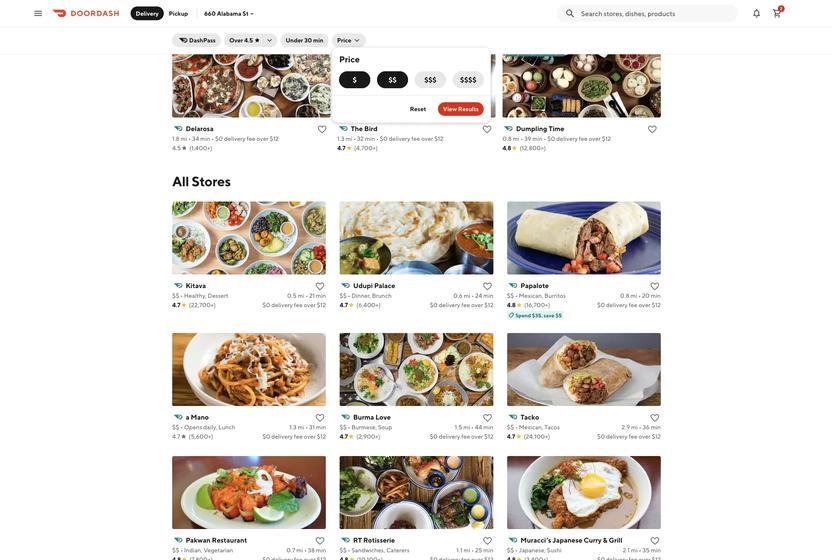 Task type: vqa. For each thing, say whether or not it's contained in the screenshot.


Task type: locate. For each thing, give the bounding box(es) containing it.
$$ left dinner,
[[340, 292, 347, 299]]

4.7
[[338, 144, 346, 151], [172, 302, 181, 309], [340, 302, 348, 309], [172, 433, 180, 440], [340, 433, 348, 440], [507, 433, 516, 440]]

0.8 left 39
[[503, 135, 512, 142]]

click to add this store to your saved list image up 1.5 mi • 44 min at the bottom of page
[[483, 413, 493, 423]]

min right 24
[[484, 292, 494, 299]]

0.6 mi • 24 min
[[454, 292, 494, 299]]

1 vertical spatial 4.5
[[172, 144, 181, 151]]

4.5 right over
[[244, 37, 253, 44]]

• left 24
[[472, 292, 474, 299]]

price inside button
[[337, 37, 352, 44]]

fee for papalote
[[629, 302, 638, 309]]

660 alabama st button
[[204, 10, 255, 17]]

$$ inside 'button'
[[389, 76, 397, 84]]

0.5 mi • 21 min
[[287, 292, 326, 299]]

1 vertical spatial 1.3
[[290, 424, 297, 431]]

2.1
[[623, 547, 630, 554]]

$​0 delivery fee over $12 for kitava
[[263, 302, 326, 309]]

mi right the 1.1
[[464, 547, 470, 554]]

click to add this store to your saved list image
[[482, 124, 493, 135], [315, 281, 325, 292], [483, 281, 493, 292], [650, 281, 660, 292], [483, 413, 493, 423], [650, 536, 660, 546]]

mexican, down papalote
[[519, 292, 544, 299]]

0 horizontal spatial 0.8
[[503, 135, 512, 142]]

delivery down 1.5
[[439, 433, 460, 440]]

dumpling time
[[516, 125, 565, 133]]

35
[[643, 547, 650, 554]]

$12
[[555, 49, 563, 55], [270, 135, 279, 142], [435, 135, 444, 142], [602, 135, 611, 142], [317, 302, 326, 309], [485, 302, 494, 309], [652, 302, 661, 309], [317, 433, 326, 440], [485, 433, 494, 440], [652, 433, 661, 440]]

$​0 delivery fee over $12 down 1.5
[[430, 433, 494, 440]]

papalote
[[521, 282, 549, 290]]

$65,
[[531, 49, 542, 55]]

• left dinner,
[[348, 292, 350, 299]]

mi left 20 at bottom
[[631, 292, 637, 299]]

click to add this store to your saved list image up 0.5 mi • 21 min
[[315, 281, 325, 292]]

mi left the 31
[[298, 424, 304, 431]]

delivery down 0.5
[[271, 302, 293, 309]]

lunch
[[218, 424, 235, 431]]

delivery down the 2.9
[[606, 433, 628, 440]]

mi for kitava
[[298, 292, 304, 299]]

delivery down reset button
[[389, 135, 410, 142]]

rotisserie
[[363, 536, 395, 544]]

$​0 delivery fee over $12 down 0.6
[[430, 302, 494, 309]]

brunch
[[372, 292, 392, 299]]

delivery
[[224, 135, 246, 142], [389, 135, 410, 142], [557, 135, 578, 142], [271, 302, 293, 309], [439, 302, 460, 309], [606, 302, 628, 309], [271, 433, 293, 440], [439, 433, 460, 440], [606, 433, 628, 440]]

30
[[304, 37, 312, 44]]

click to add this store to your saved list image for burma love
[[483, 413, 493, 423]]

over 4.5
[[229, 37, 253, 44]]

delivery for tacko
[[606, 433, 628, 440]]

0 horizontal spatial 1.3
[[290, 424, 297, 431]]

4.7 down $$ • burmese, soup
[[340, 433, 348, 440]]

0.6
[[454, 292, 463, 299]]

save for $12
[[543, 49, 554, 55]]

delivery down 0.6
[[439, 302, 460, 309]]

1.3 left the 31
[[290, 424, 297, 431]]

0 vertical spatial 0.8
[[503, 135, 512, 142]]

$$$ button
[[415, 71, 446, 88]]

4.7 down $$ • dinner, brunch
[[340, 302, 348, 309]]

4.8 left (16,700+)
[[507, 302, 516, 309]]

mi right 0.6
[[464, 292, 471, 299]]

0 vertical spatial 4.8
[[503, 144, 511, 151]]

0 vertical spatial 4.5
[[244, 37, 253, 44]]

spend left $65,
[[515, 49, 530, 55]]

• left 34
[[188, 135, 191, 142]]

$$ left $$$
[[389, 76, 397, 84]]

4.7 for a mano
[[172, 433, 180, 440]]

$
[[353, 76, 357, 84]]

$$ left sandwiches, at the left
[[340, 547, 347, 554]]

1 mexican, from the top
[[519, 292, 544, 299]]

st
[[243, 10, 249, 17]]

$​0 for a mano
[[263, 433, 270, 440]]

$$ for $$ • dinner, brunch
[[340, 292, 347, 299]]

a mano
[[186, 413, 209, 421]]

save left $5
[[544, 312, 555, 318]]

0.8 mi • 20 min
[[621, 292, 661, 299]]

click to add this store to your saved list image for papalote
[[650, 281, 660, 292]]

0 vertical spatial price
[[337, 37, 352, 44]]

min right the 35
[[651, 547, 661, 554]]

click to add this store to your saved list image up 0.6 mi • 24 min
[[483, 281, 493, 292]]

0.8 left 20 at bottom
[[621, 292, 630, 299]]

stores
[[192, 173, 231, 189]]

delivery for kitava
[[271, 302, 293, 309]]

$$ for $$ • opens daily, lunch
[[172, 424, 179, 431]]

mi right 0.5
[[298, 292, 304, 299]]

1.3 left 32
[[338, 135, 345, 142]]

$$ right 44
[[507, 424, 514, 431]]

click to add this store to your saved list image for rt rotisserie
[[483, 536, 493, 546]]

delivery down time
[[557, 135, 578, 142]]

min right 30
[[313, 37, 324, 44]]

•
[[188, 135, 191, 142], [212, 135, 214, 142], [354, 135, 356, 142], [376, 135, 379, 142], [521, 135, 523, 142], [544, 135, 546, 142], [180, 292, 183, 299], [306, 292, 308, 299], [348, 292, 350, 299], [472, 292, 474, 299], [515, 292, 518, 299], [639, 292, 641, 299], [180, 424, 183, 431], [306, 424, 308, 431], [348, 424, 350, 431], [471, 424, 474, 431], [515, 424, 518, 431], [639, 424, 642, 431], [180, 547, 183, 554], [304, 547, 307, 554], [348, 547, 350, 554], [472, 547, 474, 554], [515, 547, 518, 554], [639, 547, 642, 554]]

indian,
[[184, 547, 203, 554]]

under
[[286, 37, 303, 44]]

kitava
[[186, 282, 206, 290]]

$$ right 24
[[507, 292, 514, 299]]

• left "25" on the right
[[472, 547, 474, 554]]

4.8 left (12,800+)
[[503, 144, 511, 151]]

$$ left indian,
[[172, 547, 179, 554]]

min for tacko
[[651, 424, 661, 431]]

mi right 1.5
[[464, 424, 470, 431]]

click to add this store to your saved list image for muracci's japanese curry & grill
[[650, 536, 660, 546]]

japanese
[[553, 536, 583, 544]]

1 horizontal spatial 1.3
[[338, 135, 345, 142]]

• left 36
[[639, 424, 642, 431]]

24
[[475, 292, 482, 299]]

0 vertical spatial save
[[543, 49, 554, 55]]

1.3 mi • 31 min
[[290, 424, 326, 431]]

0.8
[[503, 135, 512, 142], [621, 292, 630, 299]]

save for $5
[[544, 312, 555, 318]]

• left tacos
[[515, 424, 518, 431]]

1 vertical spatial 0.8
[[621, 292, 630, 299]]

$$ • healthy, dessert
[[172, 292, 228, 299]]

min right 34
[[200, 135, 210, 142]]

(5,600+)
[[189, 433, 213, 440]]

dashpass button
[[172, 34, 221, 47]]

dessert
[[208, 292, 228, 299]]

4.7 down $$ • healthy, dessert
[[172, 302, 181, 309]]

all stores
[[172, 173, 231, 189]]

• left the 38
[[304, 547, 307, 554]]

1 vertical spatial mexican,
[[519, 424, 544, 431]]

tacko
[[521, 413, 539, 421]]

4.5 down '1.8'
[[172, 144, 181, 151]]

mexican, down tacko
[[519, 424, 544, 431]]

under 30 min
[[286, 37, 324, 44]]

$$ left the japanese, at right
[[507, 547, 514, 554]]

20
[[642, 292, 650, 299]]

$$ left healthy,
[[172, 292, 179, 299]]

click to add this store to your saved list image down view results button
[[482, 124, 493, 135]]

min right the 31
[[316, 424, 326, 431]]

25
[[475, 547, 482, 554]]

click to add this store to your saved list image for a mano
[[315, 413, 325, 423]]

$$ button
[[377, 71, 408, 88]]

spend for spend $35, save $5
[[516, 312, 531, 318]]

click to add this store to your saved list image for the bird
[[482, 124, 493, 135]]

$​0 delivery fee over $12 down the 2.9
[[598, 433, 661, 440]]

$​0 delivery fee over $12 down "1.3 mi • 31 min"
[[263, 433, 326, 440]]

0 vertical spatial 1.3
[[338, 135, 345, 142]]

min right 36
[[651, 424, 661, 431]]

• up "spend $35, save $5"
[[515, 292, 518, 299]]

0.8 for 0.8 mi • 20 min
[[621, 292, 630, 299]]

price down 'price' button
[[339, 54, 360, 64]]

• left burmese,
[[348, 424, 350, 431]]

palace
[[374, 282, 395, 290]]

$$ left burmese,
[[340, 424, 347, 431]]

min right "25" on the right
[[484, 547, 494, 554]]

2 mexican, from the top
[[519, 424, 544, 431]]

$$
[[389, 76, 397, 84], [172, 292, 179, 299], [340, 292, 347, 299], [507, 292, 514, 299], [172, 424, 179, 431], [340, 424, 347, 431], [507, 424, 514, 431], [172, 547, 179, 554], [340, 547, 347, 554], [507, 547, 514, 554]]

fee for kitava
[[294, 302, 303, 309]]

mi right "2.1"
[[631, 547, 638, 554]]

1 vertical spatial spend
[[516, 312, 531, 318]]

mi right the '0.7'
[[297, 547, 303, 554]]

delivery
[[136, 10, 159, 17]]

delivery down "1.3 mi • 31 min"
[[271, 433, 293, 440]]

spend left $35,
[[516, 312, 531, 318]]

$​0
[[215, 135, 223, 142], [380, 135, 388, 142], [548, 135, 555, 142], [263, 302, 270, 309], [430, 302, 438, 309], [598, 302, 605, 309], [263, 433, 270, 440], [430, 433, 438, 440], [598, 433, 605, 440]]

mexican,
[[519, 292, 544, 299], [519, 424, 544, 431]]

min right 44
[[484, 424, 494, 431]]

1 vertical spatial save
[[544, 312, 555, 318]]

over
[[257, 135, 269, 142], [421, 135, 433, 142], [589, 135, 601, 142], [304, 302, 316, 309], [471, 302, 483, 309], [639, 302, 651, 309], [304, 433, 316, 440], [471, 433, 483, 440], [639, 433, 651, 440]]

1.3 for 1.3 mi • 31 min
[[290, 424, 297, 431]]

click to add this store to your saved list image for dumpling time
[[648, 124, 658, 135]]

tacos
[[545, 424, 560, 431]]

$​0 delivery fee over $12 down 0.5
[[263, 302, 326, 309]]

4.7 down $$ • mexican, tacos
[[507, 433, 516, 440]]

$$ for $$
[[389, 76, 397, 84]]

save right $65,
[[543, 49, 554, 55]]

mi for burma love
[[464, 424, 470, 431]]

0 vertical spatial spend
[[515, 49, 530, 55]]

min for papalote
[[651, 292, 661, 299]]

1 vertical spatial 4.8
[[507, 302, 516, 309]]

1 horizontal spatial 0.8
[[621, 292, 630, 299]]

reset
[[410, 105, 426, 112]]

4.5
[[244, 37, 253, 44], [172, 144, 181, 151]]

delivery down 0.8 mi • 20 min
[[606, 302, 628, 309]]

daily,
[[203, 424, 217, 431]]

delarosa
[[186, 125, 214, 133]]

• left 39
[[521, 135, 523, 142]]

• left 21
[[306, 292, 308, 299]]

price right 30
[[337, 37, 352, 44]]

min right the 38
[[316, 547, 326, 554]]

1.3 for 1.3 mi • 32 min • $​0 delivery fee over $12
[[338, 135, 345, 142]]

$​0 delivery fee over $12 for tacko
[[598, 433, 661, 440]]

click to add this store to your saved list image
[[317, 124, 327, 135], [648, 124, 658, 135], [315, 413, 325, 423], [650, 413, 660, 423], [315, 536, 325, 546], [483, 536, 493, 546]]

price button
[[332, 34, 366, 47]]

muracci's
[[521, 536, 551, 544]]

mi right the 2.9
[[631, 424, 638, 431]]

click to add this store to your saved list image up 0.8 mi • 20 min
[[650, 281, 660, 292]]

$$$$
[[460, 76, 477, 84]]

$​0 delivery fee over $12 down 0.8 mi • 20 min
[[598, 302, 661, 309]]

0 vertical spatial mexican,
[[519, 292, 544, 299]]

healthy,
[[184, 292, 207, 299]]

(1,400+)
[[190, 144, 212, 151]]

click to add this store to your saved list image up '2.1 mi • 35 min'
[[650, 536, 660, 546]]

4.7 left (5,600+)
[[172, 433, 180, 440]]

save
[[543, 49, 554, 55], [544, 312, 555, 318]]

4.7 left (4,700+)
[[338, 144, 346, 151]]

udupi palace
[[353, 282, 395, 290]]

mexican, for papalote
[[519, 292, 544, 299]]

delivery right 34
[[224, 135, 246, 142]]

0.5
[[287, 292, 297, 299]]

sandwiches,
[[352, 547, 385, 554]]

min right 32
[[365, 135, 375, 142]]

over for kitava
[[304, 302, 316, 309]]

burma
[[353, 413, 374, 421]]

click to add this store to your saved list image for udupi palace
[[483, 281, 493, 292]]

4.5 inside button
[[244, 37, 253, 44]]

• left the japanese, at right
[[515, 547, 518, 554]]

min right 20 at bottom
[[651, 292, 661, 299]]

1 horizontal spatial 4.5
[[244, 37, 253, 44]]

vegetarian
[[204, 547, 233, 554]]

$$ left opens
[[172, 424, 179, 431]]

mi left 32
[[346, 135, 352, 142]]

$$ • burmese, soup
[[340, 424, 392, 431]]

0.7
[[287, 547, 295, 554]]

min inside under 30 min button
[[313, 37, 324, 44]]

mi
[[181, 135, 187, 142], [346, 135, 352, 142], [513, 135, 520, 142], [298, 292, 304, 299], [464, 292, 471, 299], [631, 292, 637, 299], [298, 424, 304, 431], [464, 424, 470, 431], [631, 424, 638, 431], [297, 547, 303, 554], [464, 547, 470, 554], [631, 547, 638, 554]]



Task type: describe. For each thing, give the bounding box(es) containing it.
$​0 delivery fee over $12 for udupi palace
[[430, 302, 494, 309]]

under 30 min button
[[281, 34, 329, 47]]

fee for udupi palace
[[462, 302, 470, 309]]

4.7 for kitava
[[172, 302, 181, 309]]

mi left 39
[[513, 135, 520, 142]]

$$ • mexican, burritos
[[507, 292, 566, 299]]

(6,400+)
[[357, 302, 381, 309]]

view results button
[[438, 102, 484, 116]]

&
[[603, 536, 608, 544]]

min for udupi palace
[[484, 292, 494, 299]]

fee for burma love
[[462, 433, 470, 440]]

660 alabama st
[[204, 10, 249, 17]]

21
[[309, 292, 315, 299]]

min for rt rotisserie
[[484, 547, 494, 554]]

dinner,
[[352, 292, 371, 299]]

love
[[376, 413, 391, 421]]

delivery button
[[131, 7, 164, 20]]

burritos
[[545, 292, 566, 299]]

over for burma love
[[471, 433, 483, 440]]

$​0 delivery fee over $12 for a mano
[[263, 433, 326, 440]]

mi for udupi palace
[[464, 292, 471, 299]]

2
[[780, 6, 783, 11]]

fee for tacko
[[629, 433, 638, 440]]

over for udupi palace
[[471, 302, 483, 309]]

japanese,
[[519, 547, 546, 554]]

notification bell image
[[752, 8, 762, 18]]

reset button
[[405, 102, 431, 116]]

pickup button
[[164, 7, 193, 20]]

2.1 mi • 35 min
[[623, 547, 661, 554]]

1.5 mi • 44 min
[[455, 424, 494, 431]]

$35,
[[532, 312, 543, 318]]

a
[[186, 413, 190, 421]]

min right 39
[[533, 135, 543, 142]]

click to add this store to your saved list image for kitava
[[315, 281, 325, 292]]

$$ • japanese, sushi
[[507, 547, 562, 554]]

$$ for $$ • indian, vegetarian
[[172, 547, 179, 554]]

open menu image
[[33, 8, 43, 18]]

results
[[458, 105, 479, 112]]

• left sandwiches, at the left
[[348, 547, 350, 554]]

0.8 mi • 39 min • $​0 delivery fee over $12
[[503, 135, 611, 142]]

0.7 mi • 38 min
[[287, 547, 326, 554]]

• left 20 at bottom
[[639, 292, 641, 299]]

1.5
[[455, 424, 462, 431]]

4.8 for (16,700+)
[[507, 302, 516, 309]]

sushi
[[547, 547, 562, 554]]

2.9
[[622, 424, 630, 431]]

$​0 for papalote
[[598, 302, 605, 309]]

delivery for papalote
[[606, 302, 628, 309]]

34
[[192, 135, 199, 142]]

spend $35, save $5
[[516, 312, 562, 318]]

alabama
[[217, 10, 241, 17]]

time
[[549, 125, 565, 133]]

over for papalote
[[639, 302, 651, 309]]

$ button
[[339, 71, 370, 88]]

$​0 delivery fee over $12 for burma love
[[430, 433, 494, 440]]

click to add this store to your saved list image for pakwan restaurant
[[315, 536, 325, 546]]

delivery for udupi palace
[[439, 302, 460, 309]]

delivery for burma love
[[439, 433, 460, 440]]

mi for papalote
[[631, 292, 637, 299]]

click to add this store to your saved list image for tacko
[[650, 413, 660, 423]]

exclusives
[[172, 25, 221, 37]]

$$ for $$ • mexican, burritos
[[507, 292, 514, 299]]

over
[[229, 37, 243, 44]]

• down bird
[[376, 135, 379, 142]]

• left 32
[[354, 135, 356, 142]]

mi for muracci's japanese curry & grill
[[631, 547, 638, 554]]

dashpass
[[189, 37, 216, 44]]

(24,100+)
[[524, 433, 550, 440]]

4.7 for tacko
[[507, 433, 516, 440]]

the
[[351, 125, 363, 133]]

4.7 for burma love
[[340, 433, 348, 440]]

0.8 for 0.8 mi • 39 min • $​0 delivery fee over $12
[[503, 135, 512, 142]]

fee for a mano
[[294, 433, 303, 440]]

32
[[357, 135, 364, 142]]

burmese,
[[352, 424, 377, 431]]

4.7 for udupi palace
[[340, 302, 348, 309]]

(16,700+)
[[524, 302, 550, 309]]

$$ • indian, vegetarian
[[172, 547, 233, 554]]

pakwan
[[186, 536, 211, 544]]

min for pakwan restaurant
[[316, 547, 326, 554]]

0 items, open order cart image
[[772, 8, 783, 18]]

$$$$ button
[[453, 71, 484, 88]]

$​0 for burma love
[[430, 433, 438, 440]]

$$ • dinner, brunch
[[340, 292, 392, 299]]

view
[[443, 105, 457, 112]]

grill
[[609, 536, 623, 544]]

39
[[525, 135, 532, 142]]

• left 44
[[471, 424, 474, 431]]

$$ • opens daily, lunch
[[172, 424, 235, 431]]

min for kitava
[[316, 292, 326, 299]]

$$ • mexican, tacos
[[507, 424, 560, 431]]

mi for tacko
[[631, 424, 638, 431]]

0 horizontal spatial 4.5
[[172, 144, 181, 151]]

$$$
[[425, 76, 437, 84]]

rt rotisserie
[[353, 536, 395, 544]]

(2,900+)
[[357, 433, 381, 440]]

• left opens
[[180, 424, 183, 431]]

$​0 for udupi palace
[[430, 302, 438, 309]]

• left the 35
[[639, 547, 642, 554]]

2.9 mi • 36 min
[[622, 424, 661, 431]]

$$ for $$ • burmese, soup
[[340, 424, 347, 431]]

44
[[475, 424, 482, 431]]

delivery for a mano
[[271, 433, 293, 440]]

soup
[[378, 424, 392, 431]]

(22,700+)
[[189, 302, 216, 309]]

over for tacko
[[639, 433, 651, 440]]

exclusives link
[[172, 24, 221, 38]]

(4,700+)
[[354, 144, 378, 151]]

$$ • sandwiches, caterers
[[340, 547, 410, 554]]

mi for a mano
[[298, 424, 304, 431]]

click to add this store to your saved list image for delarosa
[[317, 124, 327, 135]]

udupi
[[353, 282, 373, 290]]

mi for rt rotisserie
[[464, 547, 470, 554]]

$$ for $$ • healthy, dessert
[[172, 292, 179, 299]]

$$ for $$ • mexican, tacos
[[507, 424, 514, 431]]

$$ for $$ • sandwiches, caterers
[[340, 547, 347, 554]]

$​0 for kitava
[[263, 302, 270, 309]]

pickup
[[169, 10, 188, 17]]

$​0 delivery fee over $12 for papalote
[[598, 302, 661, 309]]

all
[[172, 173, 189, 189]]

4.8 for (12,800+)
[[503, 144, 511, 151]]

mi for pakwan restaurant
[[297, 547, 303, 554]]

dumpling
[[516, 125, 548, 133]]

caterers
[[386, 547, 410, 554]]

$5
[[556, 312, 562, 318]]

over for a mano
[[304, 433, 316, 440]]

mano
[[191, 413, 209, 421]]

min for a mano
[[316, 424, 326, 431]]

• left the 31
[[306, 424, 308, 431]]

min for muracci's japanese curry & grill
[[651, 547, 661, 554]]

bird
[[364, 125, 378, 133]]

view results
[[443, 105, 479, 112]]

• up (1,400+)
[[212, 135, 214, 142]]

over 4.5 button
[[224, 34, 277, 47]]

1 vertical spatial price
[[339, 54, 360, 64]]

rt
[[353, 536, 362, 544]]

min for burma love
[[484, 424, 494, 431]]

spend for spend $65, save $12
[[515, 49, 530, 55]]

$$ for $$ • japanese, sushi
[[507, 547, 514, 554]]

38
[[308, 547, 315, 554]]

1.3 mi • 32 min • $​0 delivery fee over $12
[[338, 135, 444, 142]]

1.8 mi • 34 min • $​0 delivery fee over $12
[[172, 135, 279, 142]]

1.1 mi • 25 min
[[457, 547, 494, 554]]

Store search: begin typing to search for stores available on DoorDash text field
[[581, 9, 733, 18]]

• down dumpling time
[[544, 135, 546, 142]]

mexican, for tacko
[[519, 424, 544, 431]]

• left indian,
[[180, 547, 183, 554]]

mi right '1.8'
[[181, 135, 187, 142]]

$​0 for tacko
[[598, 433, 605, 440]]

• left healthy,
[[180, 292, 183, 299]]

curry
[[584, 536, 602, 544]]

the bird
[[351, 125, 378, 133]]

(12,800+)
[[520, 144, 546, 151]]



